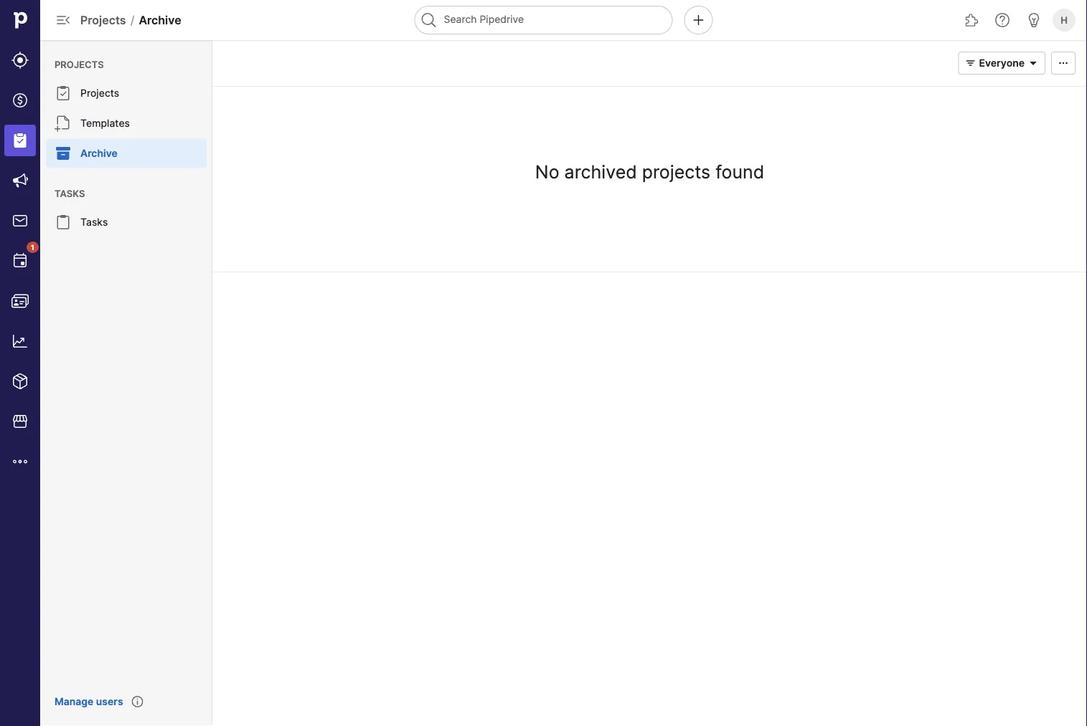 Task type: vqa. For each thing, say whether or not it's contained in the screenshot.
view all tasks
no



Task type: locate. For each thing, give the bounding box(es) containing it.
color undefined image right deals icon
[[55, 85, 72, 102]]

menu containing projects
[[40, 40, 212, 727]]

archive down templates
[[80, 147, 118, 160]]

deals image
[[11, 92, 29, 109]]

tasks
[[55, 188, 85, 199], [80, 216, 108, 229]]

manage users button
[[46, 690, 132, 715]]

color undefined image inside tasks link
[[55, 214, 72, 231]]

color undefined image
[[55, 85, 72, 102], [55, 115, 72, 132], [55, 145, 72, 162], [55, 214, 72, 231], [11, 253, 29, 270]]

color undefined image inside 1 link
[[11, 253, 29, 270]]

color undefined image inside projects link
[[55, 85, 72, 102]]

color undefined image right projects icon
[[55, 145, 72, 162]]

2 vertical spatial projects
[[80, 87, 119, 99]]

1 link
[[4, 242, 39, 277]]

color undefined image down "sales inbox" image
[[11, 253, 29, 270]]

everyone
[[979, 57, 1025, 69]]

projects left /
[[80, 13, 126, 27]]

0 vertical spatial tasks
[[55, 188, 85, 199]]

marketplace image
[[11, 413, 29, 431]]

color undefined image right "sales inbox" image
[[55, 214, 72, 231]]

more image
[[11, 454, 29, 471]]

1 vertical spatial tasks
[[80, 216, 108, 229]]

home image
[[9, 9, 31, 31]]

color primary image inside everyone button
[[962, 57, 979, 69]]

tasks link
[[46, 208, 207, 237]]

color primary image
[[962, 57, 979, 69], [1055, 57, 1072, 69]]

projects up templates
[[80, 87, 119, 99]]

users
[[96, 696, 123, 709]]

Search Pipedrive field
[[414, 6, 673, 34]]

manage
[[55, 696, 94, 709]]

projects down 'menu toggle' icon
[[55, 59, 104, 70]]

0 horizontal spatial color primary image
[[962, 57, 979, 69]]

archive
[[139, 13, 181, 27], [80, 147, 118, 160]]

color primary image right color primary icon
[[1055, 57, 1072, 69]]

color undefined image left templates
[[55, 115, 72, 132]]

campaigns image
[[11, 172, 29, 189]]

h
[[1061, 14, 1068, 25]]

1 horizontal spatial archive
[[139, 13, 181, 27]]

quick help image
[[994, 11, 1011, 29]]

projects
[[642, 161, 710, 183]]

1 vertical spatial archive
[[80, 147, 118, 160]]

menu
[[40, 40, 212, 727]]

everyone button
[[958, 52, 1046, 75]]

archive right /
[[139, 13, 181, 27]]

no archived projects found
[[535, 161, 764, 183]]

color undefined image inside templates link
[[55, 115, 72, 132]]

0 horizontal spatial archive
[[80, 147, 118, 160]]

archive menu item
[[40, 139, 212, 168]]

color undefined image for templates
[[55, 115, 72, 132]]

menu item
[[0, 121, 40, 161]]

insights image
[[11, 333, 29, 350]]

1 horizontal spatial color primary image
[[1055, 57, 1072, 69]]

templates link
[[46, 109, 207, 138]]

1 color primary image from the left
[[962, 57, 979, 69]]

color undefined image inside "archive" link
[[55, 145, 72, 162]]

sales assistant image
[[1025, 11, 1043, 29]]

color primary image left color primary icon
[[962, 57, 979, 69]]

projects
[[80, 13, 126, 27], [55, 59, 104, 70], [80, 87, 119, 99]]

info image
[[132, 697, 143, 708]]



Task type: describe. For each thing, give the bounding box(es) containing it.
menu toggle image
[[55, 11, 72, 29]]

0 vertical spatial archive
[[139, 13, 181, 27]]

products image
[[11, 373, 29, 390]]

leads image
[[11, 52, 29, 69]]

color primary image
[[1025, 57, 1042, 69]]

archive link
[[46, 139, 207, 168]]

manage users
[[55, 696, 123, 709]]

color undefined image for archive
[[55, 145, 72, 162]]

projects image
[[11, 132, 29, 149]]

0 vertical spatial projects
[[80, 13, 126, 27]]

1 menu
[[0, 0, 40, 727]]

color undefined image for projects
[[55, 85, 72, 102]]

2 color primary image from the left
[[1055, 57, 1072, 69]]

found
[[716, 161, 764, 183]]

no
[[535, 161, 559, 183]]

1
[[31, 243, 34, 252]]

archived
[[564, 161, 637, 183]]

archive inside menu item
[[80, 147, 118, 160]]

/
[[130, 13, 134, 27]]

sales inbox image
[[11, 212, 29, 230]]

projects link
[[46, 79, 207, 108]]

contacts image
[[11, 293, 29, 310]]

templates
[[80, 117, 130, 130]]

quick add image
[[690, 11, 707, 29]]

h button
[[1050, 6, 1079, 34]]

1 vertical spatial projects
[[55, 59, 104, 70]]

color undefined image for tasks
[[55, 214, 72, 231]]

projects / archive
[[80, 13, 181, 27]]



